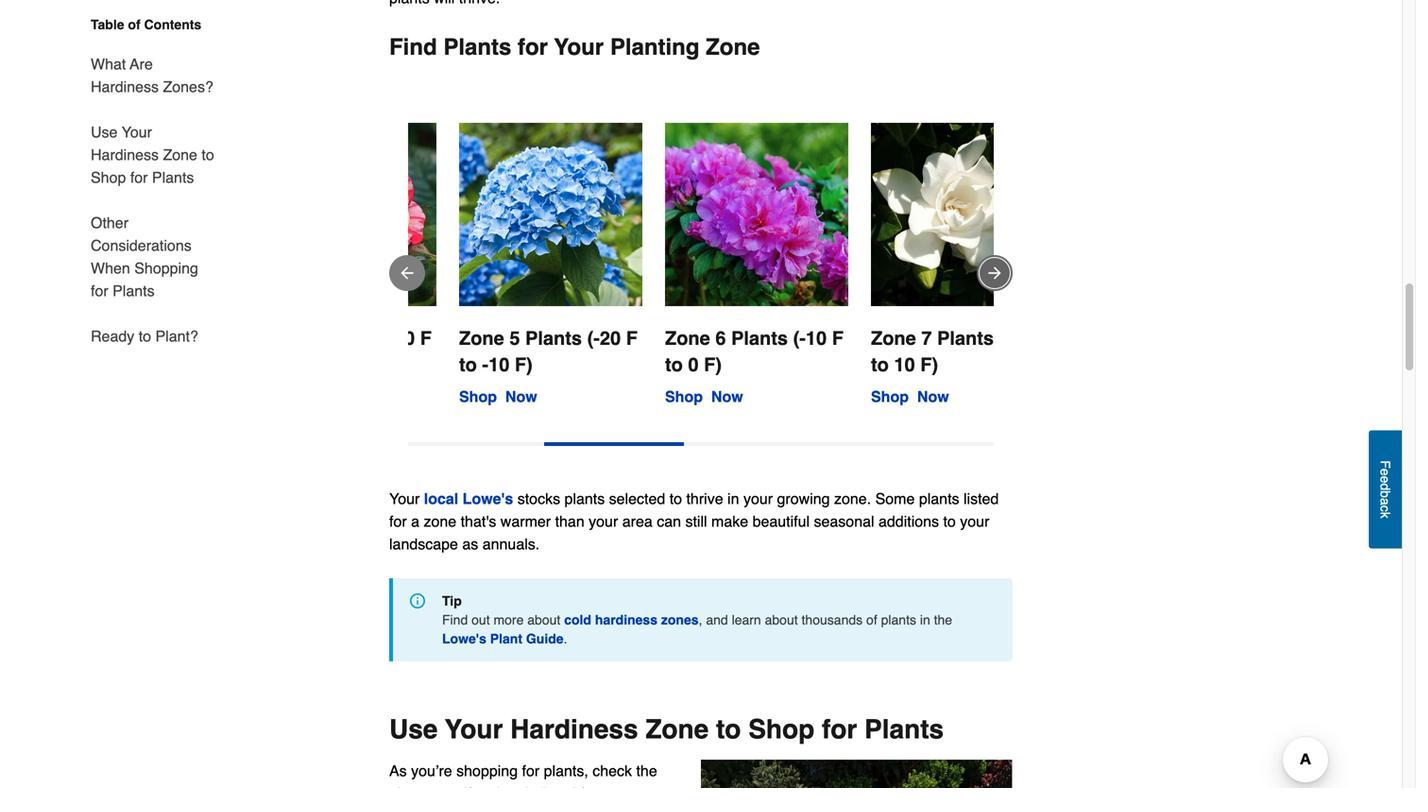 Task type: locate. For each thing, give the bounding box(es) containing it.
shop  now link down 0
[[665, 388, 743, 405]]

area
[[622, 513, 653, 530]]

1 horizontal spatial a
[[476, 785, 484, 788]]

0 vertical spatial hardiness
[[91, 78, 159, 95]]

plants inside tip find out more about cold hardiness zones , and learn about thousands of plants in the lowe's plant guide .
[[881, 612, 917, 627]]

shop  now link down "5"
[[459, 388, 537, 405]]

hardiness up other
[[91, 146, 159, 163]]

a up the 'landscape' at the left of page
[[411, 513, 420, 530]]

1 vertical spatial 20
[[283, 354, 304, 376]]

about
[[528, 612, 561, 627], [765, 612, 798, 627]]

1 horizontal spatial of
[[867, 612, 878, 627]]

4 f) from the left
[[921, 354, 938, 376]]

make
[[712, 513, 749, 530]]

0 horizontal spatial in
[[728, 490, 739, 507]]

plants right "thousands"
[[881, 612, 917, 627]]

of right "thousands"
[[867, 612, 878, 627]]

hardiness
[[91, 78, 159, 95], [91, 146, 159, 163], [510, 714, 638, 745]]

(-
[[381, 327, 394, 349], [587, 327, 600, 349], [793, 327, 806, 349]]

you're
[[411, 762, 452, 779]]

f up d
[[1378, 460, 1393, 468]]

zone inside the zone 6 plants (-10 f to 0 f)
[[665, 327, 710, 349]]

some
[[876, 490, 915, 507]]

(0
[[999, 327, 1016, 349]]

(- inside the zone 4 plants (-30 f to -20 f)
[[381, 327, 394, 349]]

listed
[[964, 490, 999, 507], [541, 785, 576, 788]]

plant down shopping
[[488, 785, 521, 788]]

0
[[688, 354, 699, 376]]

now down "zone 5 plants (-20 f to -10 f)"
[[505, 388, 537, 405]]

.
[[564, 631, 567, 646]]

1 - from the left
[[276, 354, 283, 376]]

stocks
[[518, 490, 560, 507]]

in right "thousands"
[[920, 612, 931, 627]]

10
[[806, 327, 827, 349], [489, 354, 510, 376], [894, 354, 915, 376]]

what are hardiness zones? link
[[91, 42, 217, 110]]

arrow left image
[[398, 264, 417, 282]]

hardiness for use your hardiness zone to shop for plants link
[[91, 146, 159, 163]]

1 vertical spatial lowe's
[[442, 631, 487, 646]]

1 vertical spatial listed
[[541, 785, 576, 788]]

the
[[934, 612, 953, 627], [636, 762, 657, 779]]

0 horizontal spatial use
[[91, 123, 118, 141]]

of inside tip find out more about cold hardiness zones , and learn about thousands of plants in the lowe's plant guide .
[[867, 612, 878, 627]]

0 vertical spatial a
[[1378, 498, 1393, 505]]

your right the 'additions'
[[960, 513, 990, 530]]

1 vertical spatial of
[[867, 612, 878, 627]]

10 inside the zone 6 plants (-10 f to 0 f)
[[806, 327, 827, 349]]

2 f) from the left
[[515, 354, 533, 376]]

your left 'local'
[[389, 490, 420, 507]]

1 vertical spatial use your hardiness zone to shop for plants
[[389, 714, 944, 745]]

zone 6 plants (-10 f to 0 f)
[[665, 327, 844, 376]]

shop  now down 0
[[665, 388, 743, 405]]

1 vertical spatial the
[[636, 762, 657, 779]]

7
[[922, 327, 932, 349]]

plants,
[[544, 762, 589, 779]]

now down zone 7 plants (0 f to 10 f)
[[917, 388, 949, 405]]

tip find out more about cold hardiness zones , and learn about thousands of plants in the lowe's plant guide .
[[442, 593, 953, 646]]

about up guide on the bottom left of the page
[[528, 612, 561, 627]]

lowe's up that's
[[463, 490, 513, 507]]

2 horizontal spatial a
[[1378, 498, 1393, 505]]

1 vertical spatial use
[[389, 714, 438, 745]]

e up d
[[1378, 468, 1393, 476]]

1 (- from the left
[[381, 327, 394, 349]]

0 vertical spatial in
[[728, 490, 739, 507]]

0 horizontal spatial shop
[[91, 169, 126, 186]]

use your hardiness zone to shop for plants link
[[91, 110, 217, 200]]

as you're shopping for plants, check the plant tags. if a plant is listed for 
[[389, 762, 678, 788]]

plants inside other considerations when shopping for plants
[[113, 282, 155, 300]]

1 vertical spatial in
[[920, 612, 931, 627]]

2 (- from the left
[[587, 327, 600, 349]]

hardiness for what are hardiness zones? link
[[91, 78, 159, 95]]

2 about from the left
[[765, 612, 798, 627]]

f) down 7
[[921, 354, 938, 376]]

1 shop  now link from the left
[[459, 388, 537, 405]]

0 horizontal spatial a
[[411, 513, 420, 530]]

your up shopping
[[445, 714, 503, 745]]

2 vertical spatial a
[[476, 785, 484, 788]]

f e e d b a c k
[[1378, 460, 1393, 518]]

1 horizontal spatial now
[[711, 388, 743, 405]]

shop  now for 10
[[459, 388, 537, 405]]

0 horizontal spatial -
[[276, 354, 283, 376]]

1 horizontal spatial in
[[920, 612, 931, 627]]

20 inside the zone 4 plants (-30 f to -20 f)
[[283, 354, 304, 376]]

your down what are hardiness zones?
[[122, 123, 152, 141]]

shop up other
[[91, 169, 126, 186]]

zones?
[[163, 78, 213, 95]]

hardiness up plants,
[[510, 714, 638, 745]]

for inside other considerations when shopping for plants
[[91, 282, 108, 300]]

0 vertical spatial use your hardiness zone to shop for plants
[[91, 123, 214, 186]]

0 horizontal spatial (-
[[381, 327, 394, 349]]

use up as
[[389, 714, 438, 745]]

1 f) from the left
[[309, 354, 327, 376]]

plants up the 'additions'
[[919, 490, 960, 507]]

f right 30
[[420, 327, 432, 349]]

zone.
[[834, 490, 871, 507]]

plant down as
[[389, 785, 422, 788]]

2 plant from the left
[[488, 785, 521, 788]]

2 e from the top
[[1378, 476, 1393, 483]]

considerations
[[91, 237, 192, 254]]

plants inside the zone 6 plants (-10 f to 0 f)
[[731, 327, 788, 349]]

0 vertical spatial of
[[128, 17, 140, 32]]

a inside stocks plants selected to thrive in your growing zone. some plants listed for a zone that's warmer than your area can still make beautiful seasonal additions to your landscape as annuals.
[[411, 513, 420, 530]]

hardiness inside use your hardiness zone to shop for plants
[[91, 146, 159, 163]]

plants inside "zone 5 plants (-20 f to -10 f)"
[[525, 327, 582, 349]]

2 shop  now link from the left
[[665, 388, 743, 405]]

- inside the zone 4 plants (-30 f to -20 f)
[[276, 354, 283, 376]]

use inside use your hardiness zone to shop for plants
[[91, 123, 118, 141]]

f) down 4
[[309, 354, 327, 376]]

0 horizontal spatial shop  now link
[[459, 388, 537, 405]]

3 shop  now link from the left
[[871, 388, 949, 405]]

(- inside the zone 6 plants (-10 f to 0 f)
[[793, 327, 806, 349]]

1 horizontal spatial 20
[[600, 327, 621, 349]]

f left 7
[[832, 327, 844, 349]]

f right (0
[[1021, 327, 1033, 349]]

a up k
[[1378, 498, 1393, 505]]

shop  now down "5"
[[459, 388, 537, 405]]

2 horizontal spatial now
[[917, 388, 949, 405]]

a close-up of a blue hydrangea bloom. image
[[459, 123, 643, 306]]

2 horizontal spatial shop  now
[[871, 388, 949, 405]]

e
[[1378, 468, 1393, 476], [1378, 476, 1393, 483]]

0 vertical spatial the
[[934, 612, 953, 627]]

use down what
[[91, 123, 118, 141]]

1 horizontal spatial 10
[[806, 327, 827, 349]]

2 horizontal spatial plants
[[919, 490, 960, 507]]

0 vertical spatial use
[[91, 123, 118, 141]]

zone 7 plants (0 f to 10 f)
[[871, 327, 1033, 376]]

0 horizontal spatial 10
[[489, 354, 510, 376]]

0 horizontal spatial the
[[636, 762, 657, 779]]

your local lowe's
[[389, 490, 513, 507]]

for
[[518, 34, 548, 60], [130, 169, 148, 186], [91, 282, 108, 300], [389, 513, 407, 530], [822, 714, 857, 745], [522, 762, 540, 779], [580, 785, 598, 788]]

and
[[706, 612, 728, 627]]

1 horizontal spatial find
[[442, 612, 468, 627]]

- for 20
[[276, 354, 283, 376]]

now
[[505, 388, 537, 405], [711, 388, 743, 405], [917, 388, 949, 405]]

3 shop  now from the left
[[871, 388, 949, 405]]

plant?
[[155, 327, 198, 345]]

1 vertical spatial find
[[442, 612, 468, 627]]

in inside stocks plants selected to thrive in your growing zone. some plants listed for a zone that's warmer than your area can still make beautiful seasonal additions to your landscape as annuals.
[[728, 490, 739, 507]]

1 vertical spatial a
[[411, 513, 420, 530]]

lowe's inside tip find out more about cold hardiness zones , and learn about thousands of plants in the lowe's plant guide .
[[442, 631, 487, 646]]

0 horizontal spatial 20
[[283, 354, 304, 376]]

thrive
[[686, 490, 723, 507]]

scrollbar
[[544, 442, 684, 446]]

(- right "5"
[[587, 327, 600, 349]]

a inside 'button'
[[1378, 498, 1393, 505]]

0 vertical spatial 20
[[600, 327, 621, 349]]

if
[[463, 785, 472, 788]]

f inside f e e d b a c k 'button'
[[1378, 460, 1393, 468]]

e up b
[[1378, 476, 1393, 483]]

shop inside use your hardiness zone to shop for plants
[[91, 169, 126, 186]]

listed right some
[[964, 490, 999, 507]]

f inside zone 7 plants (0 f to 10 f)
[[1021, 327, 1033, 349]]

f e e d b a c k button
[[1369, 430, 1402, 548]]

f) inside zone 7 plants (0 f to 10 f)
[[921, 354, 938, 376]]

1 about from the left
[[528, 612, 561, 627]]

plant
[[389, 785, 422, 788], [488, 785, 521, 788]]

1 horizontal spatial shop
[[749, 714, 815, 745]]

1 horizontal spatial use your hardiness zone to shop for plants
[[389, 714, 944, 745]]

in
[[728, 490, 739, 507], [920, 612, 931, 627]]

your up beautiful
[[744, 490, 773, 507]]

table of contents
[[91, 17, 201, 32]]

seasonal
[[814, 513, 875, 530]]

info image
[[410, 593, 425, 608]]

f inside "zone 5 plants (-20 f to -10 f)"
[[626, 327, 638, 349]]

your
[[744, 490, 773, 507], [589, 513, 618, 530], [960, 513, 990, 530]]

find inside tip find out more about cold hardiness zones , and learn about thousands of plants in the lowe's plant guide .
[[442, 612, 468, 627]]

2 shop  now from the left
[[665, 388, 743, 405]]

f) inside the zone 6 plants (-10 f to 0 f)
[[704, 354, 722, 376]]

(- right 4
[[381, 327, 394, 349]]

0 horizontal spatial use your hardiness zone to shop for plants
[[91, 123, 214, 186]]

2 horizontal spatial 10
[[894, 354, 915, 376]]

f inside the zone 6 plants (-10 f to 0 f)
[[832, 327, 844, 349]]

0 vertical spatial find
[[389, 34, 437, 60]]

(- inside "zone 5 plants (-20 f to -10 f)"
[[587, 327, 600, 349]]

thousands
[[802, 612, 863, 627]]

1 horizontal spatial about
[[765, 612, 798, 627]]

0 vertical spatial shop
[[91, 169, 126, 186]]

shop  now for f)
[[665, 388, 743, 405]]

1 horizontal spatial the
[[934, 612, 953, 627]]

find plants for your planting zone
[[389, 34, 760, 60]]

what
[[91, 55, 126, 73]]

1 plant from the left
[[389, 785, 422, 788]]

- inside "zone 5 plants (-20 f to -10 f)"
[[482, 354, 489, 376]]

1 horizontal spatial use
[[389, 714, 438, 745]]

0 horizontal spatial plant
[[389, 785, 422, 788]]

0 vertical spatial listed
[[964, 490, 999, 507]]

-
[[276, 354, 283, 376], [482, 354, 489, 376]]

shop  now link for 10
[[459, 388, 537, 405]]

f left 6
[[626, 327, 638, 349]]

0 horizontal spatial listed
[[541, 785, 576, 788]]

0 horizontal spatial of
[[128, 17, 140, 32]]

use your hardiness zone to shop for plants up the "check"
[[389, 714, 944, 745]]

0 horizontal spatial now
[[505, 388, 537, 405]]

f) right 0
[[704, 354, 722, 376]]

to inside zone 7 plants (0 f to 10 f)
[[871, 354, 889, 376]]

f for zone 5 plants (-20 f to -10 f)
[[626, 327, 638, 349]]

use your hardiness zone to shop for plants down zones?
[[91, 123, 214, 186]]

2 horizontal spatial (-
[[793, 327, 806, 349]]

your right than on the bottom of page
[[589, 513, 618, 530]]

use your hardiness zone to shop for plants inside 'table of contents' element
[[91, 123, 214, 186]]

2 horizontal spatial shop  now link
[[871, 388, 949, 405]]

shop  now link down 7
[[871, 388, 949, 405]]

,
[[699, 612, 703, 627]]

6
[[716, 327, 726, 349]]

to inside the zone 4 plants (-30 f to -20 f)
[[253, 354, 271, 376]]

lowe's down out
[[442, 631, 487, 646]]

f) down "5"
[[515, 354, 533, 376]]

a
[[1378, 498, 1393, 505], [411, 513, 420, 530], [476, 785, 484, 788]]

3 f) from the left
[[704, 354, 722, 376]]

1 horizontal spatial -
[[482, 354, 489, 376]]

for inside use your hardiness zone to shop for plants
[[130, 169, 148, 186]]

1 horizontal spatial (-
[[587, 327, 600, 349]]

f inside the zone 4 plants (-30 f to -20 f)
[[420, 327, 432, 349]]

a close-up of a white gardenia bloom. image
[[871, 123, 1055, 306]]

1 horizontal spatial shop  now link
[[665, 388, 743, 405]]

(- for 30
[[381, 327, 394, 349]]

tags.
[[426, 785, 459, 788]]

plant
[[490, 631, 523, 646]]

1 horizontal spatial plants
[[881, 612, 917, 627]]

f
[[420, 327, 432, 349], [626, 327, 638, 349], [832, 327, 844, 349], [1021, 327, 1033, 349], [1378, 460, 1393, 468]]

lowe's
[[463, 490, 513, 507], [442, 631, 487, 646]]

(- right 6
[[793, 327, 806, 349]]

annuals.
[[483, 535, 540, 553]]

zone
[[424, 513, 457, 530]]

zones
[[661, 612, 699, 627]]

tip
[[442, 593, 462, 608]]

1 now from the left
[[505, 388, 537, 405]]

shop up a garden bed with lemon sedum and blossoms of pink armeria and purple salvia. image
[[749, 714, 815, 745]]

3 (- from the left
[[793, 327, 806, 349]]

0 horizontal spatial about
[[528, 612, 561, 627]]

0 horizontal spatial plants
[[565, 490, 605, 507]]

plants up than on the bottom of page
[[565, 490, 605, 507]]

plants
[[565, 490, 605, 507], [919, 490, 960, 507], [881, 612, 917, 627]]

other
[[91, 214, 129, 232]]

ready to plant? link
[[91, 314, 198, 348]]

zone
[[706, 34, 760, 60], [163, 146, 197, 163], [253, 327, 298, 349], [459, 327, 504, 349], [665, 327, 710, 349], [871, 327, 916, 349], [646, 714, 709, 745]]

(- for 20
[[587, 327, 600, 349]]

use
[[91, 123, 118, 141], [389, 714, 438, 745]]

f for zone 6 plants (-10 f to 0 f)
[[832, 327, 844, 349]]

about right learn
[[765, 612, 798, 627]]

shopping
[[457, 762, 518, 779]]

of right table
[[128, 17, 140, 32]]

listed inside stocks plants selected to thrive in your growing zone. some plants listed for a zone that's warmer than your area can still make beautiful seasonal additions to your landscape as annuals.
[[964, 490, 999, 507]]

hardiness inside what are hardiness zones?
[[91, 78, 159, 95]]

listed down plants,
[[541, 785, 576, 788]]

2 now from the left
[[711, 388, 743, 405]]

a right if
[[476, 785, 484, 788]]

1 horizontal spatial plant
[[488, 785, 521, 788]]

1 vertical spatial hardiness
[[91, 146, 159, 163]]

plants inside zone 7 plants (0 f to 10 f)
[[937, 327, 994, 349]]

to inside use your hardiness zone to shop for plants
[[202, 146, 214, 163]]

warmer
[[501, 513, 551, 530]]

shop  now down 7
[[871, 388, 949, 405]]

1 horizontal spatial shop  now
[[665, 388, 743, 405]]

local lowe's link
[[424, 490, 513, 507]]

find
[[389, 34, 437, 60], [442, 612, 468, 627]]

hardiness down what
[[91, 78, 159, 95]]

20
[[600, 327, 621, 349], [283, 354, 304, 376]]

plants inside the zone 4 plants (-30 f to -20 f)
[[319, 327, 376, 349]]

to
[[202, 146, 214, 163], [139, 327, 151, 345], [253, 354, 271, 376], [459, 354, 477, 376], [665, 354, 683, 376], [871, 354, 889, 376], [670, 490, 682, 507], [944, 513, 956, 530], [716, 714, 741, 745]]

1 horizontal spatial listed
[[964, 490, 999, 507]]

table of contents element
[[76, 15, 217, 348]]

2 - from the left
[[482, 354, 489, 376]]

0 horizontal spatial your
[[589, 513, 618, 530]]

a garden bed with lemon sedum and blossoms of pink armeria and purple salvia. image
[[701, 760, 1013, 788]]

0 horizontal spatial shop  now
[[459, 388, 537, 405]]

f)
[[309, 354, 327, 376], [515, 354, 533, 376], [704, 354, 722, 376], [921, 354, 938, 376]]

1 shop  now from the left
[[459, 388, 537, 405]]

shop
[[91, 169, 126, 186], [749, 714, 815, 745]]

in up make
[[728, 490, 739, 507]]

now down the zone 6 plants (-10 f to 0 f)
[[711, 388, 743, 405]]



Task type: describe. For each thing, give the bounding box(es) containing it.
still
[[685, 513, 707, 530]]

to inside "zone 5 plants (-20 f to -10 f)"
[[459, 354, 477, 376]]

zone inside zone 7 plants (0 f to 10 f)
[[871, 327, 916, 349]]

hardiness
[[595, 612, 658, 627]]

listed inside as you're shopping for plants, check the plant tags. if a plant is listed for
[[541, 785, 576, 788]]

other considerations when shopping for plants
[[91, 214, 198, 300]]

plants inside use your hardiness zone to shop for plants
[[152, 169, 194, 186]]

that's
[[461, 513, 496, 530]]

when
[[91, 259, 130, 277]]

stocks plants selected to thrive in your growing zone. some plants listed for a zone that's warmer than your area can still make beautiful seasonal additions to your landscape as annuals.
[[389, 490, 999, 553]]

zone inside the zone 4 plants (-30 f to -20 f)
[[253, 327, 298, 349]]

30
[[394, 327, 415, 349]]

planting
[[610, 34, 700, 60]]

2 horizontal spatial your
[[960, 513, 990, 530]]

- for 10
[[482, 354, 489, 376]]

selected
[[609, 490, 665, 507]]

0 horizontal spatial find
[[389, 34, 437, 60]]

f for zone 4 plants (-30 f to -20 f)
[[420, 327, 432, 349]]

arrow right image
[[986, 264, 1004, 282]]

than
[[555, 513, 585, 530]]

guide
[[526, 631, 564, 646]]

lowe's plant guide link
[[442, 631, 564, 646]]

landscape
[[389, 535, 458, 553]]

5
[[510, 327, 520, 349]]

d
[[1378, 483, 1393, 490]]

1 horizontal spatial your
[[744, 490, 773, 507]]

more
[[494, 612, 524, 627]]

cold hardiness zones link
[[564, 612, 699, 627]]

now for 10
[[505, 388, 537, 405]]

beautiful
[[753, 513, 810, 530]]

growing
[[777, 490, 830, 507]]

your left planting
[[554, 34, 604, 60]]

now for f)
[[711, 388, 743, 405]]

zone inside 'table of contents' element
[[163, 146, 197, 163]]

shop  now link for f)
[[665, 388, 743, 405]]

contents
[[144, 17, 201, 32]]

(- for 10
[[793, 327, 806, 349]]

k
[[1378, 512, 1393, 518]]

to inside the zone 6 plants (-10 f to 0 f)
[[665, 354, 683, 376]]

additions
[[879, 513, 939, 530]]

2 vertical spatial hardiness
[[510, 714, 638, 745]]

cold
[[564, 612, 592, 627]]

20 inside "zone 5 plants (-20 f to -10 f)"
[[600, 327, 621, 349]]

is
[[525, 785, 536, 788]]

a close-up of a red and orange floribunda rose. image
[[253, 123, 437, 306]]

zone 5 plants (-20 f to -10 f)
[[459, 327, 638, 376]]

in inside tip find out more about cold hardiness zones , and learn about thousands of plants in the lowe's plant guide .
[[920, 612, 931, 627]]

ready
[[91, 327, 134, 345]]

local
[[424, 490, 459, 507]]

what are hardiness zones?
[[91, 55, 213, 95]]

your inside use your hardiness zone to shop for plants
[[122, 123, 152, 141]]

as
[[462, 535, 478, 553]]

check
[[593, 762, 632, 779]]

ready to plant?
[[91, 327, 198, 345]]

a inside as you're shopping for plants, check the plant tags. if a plant is listed for
[[476, 785, 484, 788]]

f) inside "zone 5 plants (-20 f to -10 f)"
[[515, 354, 533, 376]]

the inside as you're shopping for plants, check the plant tags. if a plant is listed for
[[636, 762, 657, 779]]

as
[[389, 762, 407, 779]]

are
[[130, 55, 153, 73]]

zone inside "zone 5 plants (-20 f to -10 f)"
[[459, 327, 504, 349]]

shopping
[[134, 259, 198, 277]]

10 inside "zone 5 plants (-20 f to -10 f)"
[[489, 354, 510, 376]]

the inside tip find out more about cold hardiness zones , and learn about thousands of plants in the lowe's plant guide .
[[934, 612, 953, 627]]

table
[[91, 17, 124, 32]]

zone 4 plants (-30 f to -20 f)
[[253, 327, 432, 376]]

learn
[[732, 612, 761, 627]]

a close-up of purple azalea blooms. image
[[665, 123, 849, 306]]

f) inside the zone 4 plants (-30 f to -20 f)
[[309, 354, 327, 376]]

can
[[657, 513, 681, 530]]

3 now from the left
[[917, 388, 949, 405]]

other considerations when shopping for plants link
[[91, 200, 217, 314]]

0 vertical spatial lowe's
[[463, 490, 513, 507]]

1 e from the top
[[1378, 468, 1393, 476]]

1 vertical spatial shop
[[749, 714, 815, 745]]

out
[[472, 612, 490, 627]]

c
[[1378, 505, 1393, 512]]

4
[[304, 327, 314, 349]]

10 inside zone 7 plants (0 f to 10 f)
[[894, 354, 915, 376]]

b
[[1378, 490, 1393, 498]]

for inside stocks plants selected to thrive in your growing zone. some plants listed for a zone that's warmer than your area can still make beautiful seasonal additions to your landscape as annuals.
[[389, 513, 407, 530]]



Task type: vqa. For each thing, say whether or not it's contained in the screenshot.
the bottommost Fall
no



